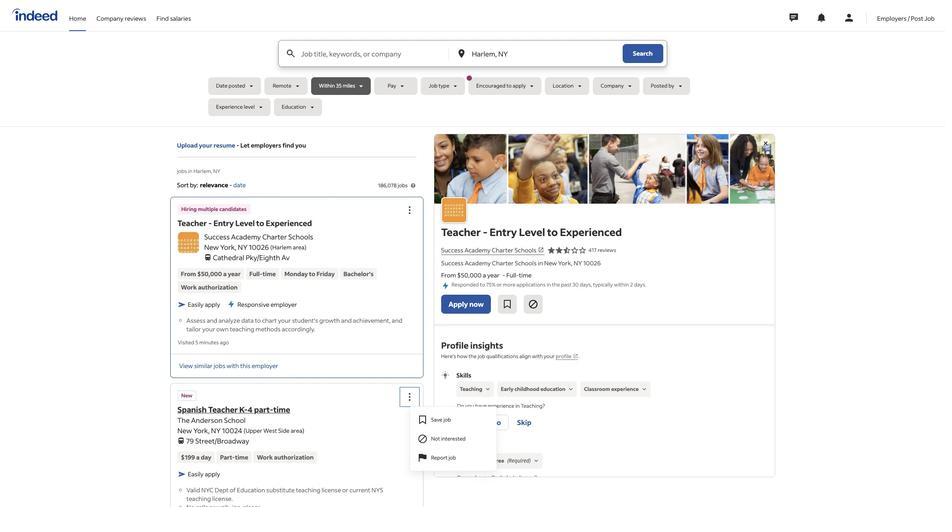 Task type: describe. For each thing, give the bounding box(es) containing it.
1 horizontal spatial the
[[552, 282, 560, 288]]

0 vertical spatial with
[[532, 353, 543, 360]]

schools for 10026
[[288, 233, 313, 242]]

area inside the anderson school new york, ny 10024 ( upper west side area )
[[291, 427, 302, 435]]

- down multiple
[[208, 218, 212, 229]]

success academy charter schools in new york, ny 10026
[[441, 259, 601, 267]]

186,078
[[378, 182, 397, 189]]

1 vertical spatial authorization
[[274, 454, 314, 462]]

of
[[230, 486, 236, 495]]

spanish teacher k-4 part-time
[[177, 405, 290, 415]]

posted
[[651, 83, 667, 89]]

upload your resume - let employers find you
[[177, 141, 306, 150]]

methods
[[256, 326, 281, 334]]

) inside 'success academy charter schools new york, ny 10026 ( harlem area )'
[[305, 244, 306, 251]]

license.
[[212, 495, 233, 503]]

in up "skip"
[[515, 403, 520, 410]]

$50,000 for from $50,000 a year - full-time
[[457, 271, 481, 280]]

not interested button
[[410, 430, 496, 449]]

valid nyc dept of education substitute teaching license or current nys teaching license.
[[186, 486, 383, 503]]

responded
[[451, 282, 479, 288]]

( inside the anderson school new york, ny 10024 ( upper west side area )
[[244, 427, 246, 435]]

help icon image
[[409, 182, 416, 189]]

1 horizontal spatial teaching
[[521, 403, 542, 410]]

$50,000 for from $50,000 a year
[[197, 270, 222, 278]]

time up side
[[273, 405, 290, 415]]

search: Job title, keywords, or company text field
[[299, 41, 448, 67]]

2 horizontal spatial teacher
[[441, 225, 481, 239]]

chart
[[262, 317, 277, 325]]

your left "profile"
[[544, 353, 555, 360]]

417
[[588, 247, 596, 254]]

a left the day
[[196, 454, 200, 462]]

0 horizontal spatial the
[[469, 353, 477, 360]]

hiring
[[181, 206, 197, 213]]

level
[[244, 104, 255, 110]]

3 and from the left
[[392, 317, 402, 325]]

10024
[[222, 426, 242, 435]]

1 vertical spatial teaching
[[296, 486, 320, 495]]

1 vertical spatial success
[[441, 246, 463, 254]]

missing qualification image for early childhood education
[[567, 386, 575, 394]]

success for in
[[441, 259, 463, 267]]

early childhood education
[[501, 386, 565, 393]]

0 horizontal spatial experienced
[[266, 218, 312, 229]]

within
[[614, 282, 629, 288]]

0 vertical spatial you
[[295, 141, 306, 150]]

your up minutes
[[202, 326, 215, 334]]

encouraged to apply
[[476, 83, 526, 89]]

company reviews
[[96, 14, 146, 22]]

profile
[[441, 340, 468, 351]]

2 easily apply from the top
[[188, 470, 220, 479]]

0 horizontal spatial teacher - entry level to experienced
[[177, 218, 312, 229]]

view similar jobs with this employer
[[179, 362, 278, 370]]

1 horizontal spatial experienced
[[560, 225, 622, 239]]

ago
[[220, 340, 229, 346]]

encouraged
[[476, 83, 506, 89]]

1 easily from the top
[[188, 301, 204, 309]]

time down street/broadway
[[235, 454, 248, 462]]

skip button
[[510, 415, 538, 431]]

1 horizontal spatial teacher
[[208, 405, 238, 415]]

view similar jobs with this employer link
[[179, 362, 278, 370]]

) inside the anderson school new york, ny 10024 ( upper west side area )
[[302, 427, 304, 435]]

education inside valid nyc dept of education substitute teaching license or current nys teaching license.
[[237, 486, 265, 495]]

1 horizontal spatial level
[[519, 225, 545, 239]]

new inside the anderson school new york, ny 10024 ( upper west side area )
[[177, 426, 192, 435]]

monday to friday
[[284, 270, 335, 278]]

0 vertical spatial job
[[478, 353, 485, 360]]

1 horizontal spatial full-
[[506, 271, 519, 280]]

or inside valid nyc dept of education substitute teaching license or current nys teaching license.
[[342, 486, 348, 495]]

job inside job type popup button
[[429, 83, 438, 89]]

new inside 'success academy charter schools new york, ny 10026 ( harlem area )'
[[204, 243, 219, 252]]

minutes
[[199, 340, 219, 346]]

skills
[[456, 372, 471, 380]]

79
[[186, 437, 194, 446]]

save job button
[[410, 411, 496, 430]]

1 horizontal spatial work authorization
[[257, 454, 314, 462]]

post
[[911, 14, 923, 22]]

missing qualification image
[[640, 386, 648, 394]]

to inside assess and analyze data to chart your student's growth and achievement, and tailor your own teaching methods accordingly.
[[255, 317, 261, 325]]

ny down 2.5 out of 5 stars. link to 417 company reviews (opens in a new tab) image
[[573, 259, 582, 267]]

1 horizontal spatial missing qualification image
[[532, 458, 540, 465]]

valid
[[186, 486, 200, 495]]

35
[[336, 83, 342, 89]]

job for save job
[[443, 417, 451, 423]]

0 vertical spatial work authorization
[[181, 284, 238, 292]]

how
[[457, 353, 468, 360]]

employers
[[877, 14, 907, 22]]

report
[[431, 455, 447, 461]]

job actions image
[[404, 392, 415, 403]]

the
[[177, 416, 190, 425]]

success academy charter schools
[[441, 246, 536, 254]]

save job
[[431, 417, 451, 423]]

ny inside the anderson school new york, ny 10024 ( upper west side area )
[[211, 426, 221, 435]]

ny right harlem,
[[213, 168, 221, 175]]

nyc
[[201, 486, 213, 495]]

find salaries link
[[157, 0, 191, 29]]

employers / post job
[[877, 14, 935, 22]]

new up spanish at the bottom left
[[181, 393, 192, 399]]

0 horizontal spatial entry
[[213, 218, 234, 229]]

part-
[[254, 405, 273, 415]]

ny inside 'success academy charter schools new york, ny 10026 ( harlem area )'
[[238, 243, 248, 252]]

cathedral pky/eighth av
[[213, 253, 290, 262]]

2.5 out of 5 stars. link to 417 company reviews (opens in a new tab) image
[[548, 245, 587, 256]]

area inside 'success academy charter schools new york, ny 10026 ( harlem area )'
[[293, 244, 305, 251]]

days.
[[634, 282, 646, 288]]

have for a
[[475, 475, 487, 481]]

academy inside success academy charter schools link
[[465, 246, 491, 254]]

1 easily apply from the top
[[188, 301, 220, 309]]

year for from $50,000 a year - full-time
[[487, 271, 499, 280]]

0 horizontal spatial with
[[227, 362, 239, 370]]

within 35 miles button
[[311, 77, 371, 95]]

1 horizontal spatial teacher - entry level to experienced
[[441, 225, 622, 239]]

side
[[278, 427, 290, 435]]

street/broadway
[[195, 437, 249, 446]]

apply now button
[[441, 295, 491, 314]]

responsive
[[237, 301, 269, 309]]

to left 75%
[[480, 282, 485, 288]]

academy for new
[[231, 233, 261, 242]]

0 horizontal spatial jobs
[[177, 168, 187, 175]]

pay button
[[374, 77, 418, 95]]

find
[[157, 14, 169, 22]]

1 vertical spatial work
[[257, 454, 273, 462]]

0 horizontal spatial full-
[[249, 270, 263, 278]]

1 horizontal spatial entry
[[489, 225, 517, 239]]

tailor
[[186, 326, 201, 334]]

part-
[[220, 454, 235, 462]]

posted by
[[651, 83, 674, 89]]

1 vertical spatial schools
[[515, 246, 536, 254]]

upload
[[177, 141, 198, 150]]

home
[[69, 14, 86, 22]]

messages unread count 0 image
[[788, 9, 799, 26]]

1 vertical spatial apply
[[205, 301, 220, 309]]

within
[[319, 83, 335, 89]]

similar
[[194, 362, 212, 370]]

75%
[[486, 282, 495, 288]]

time down pky/eighth
[[263, 270, 276, 278]]

2 horizontal spatial bachelor's
[[491, 475, 516, 481]]

schools for ny
[[515, 259, 536, 267]]

date posted button
[[208, 77, 261, 95]]

school
[[224, 416, 246, 425]]

substitute
[[266, 486, 295, 495]]

west
[[263, 427, 277, 435]]

notifications unread count 0 image
[[816, 13, 827, 23]]

remote button
[[264, 77, 308, 95]]

1 vertical spatial york,
[[558, 259, 572, 267]]

from for from $50,000 a year - full-time
[[441, 271, 456, 280]]

skip
[[517, 418, 531, 427]]

$199 a day
[[181, 454, 211, 462]]

1 vertical spatial degree
[[517, 475, 534, 481]]

av
[[282, 253, 290, 262]]

in left harlem,
[[188, 168, 192, 175]]

charter for new
[[492, 259, 513, 267]]

classroom experience
[[584, 386, 639, 393]]

date link
[[233, 181, 246, 189]]

achievement,
[[353, 317, 391, 325]]

childhood
[[514, 386, 539, 393]]

company logo image
[[174, 233, 202, 260]]

type
[[439, 83, 449, 89]]

1 vertical spatial charter
[[492, 246, 513, 254]]

full-time
[[249, 270, 276, 278]]

apply
[[448, 300, 468, 309]]

report job button
[[410, 449, 496, 468]]

new down 2.5 out of 5 stars. link to 417 company reviews (opens in a new tab) image
[[544, 259, 557, 267]]

/
[[908, 14, 910, 22]]

salaries
[[170, 14, 191, 22]]

not interested image
[[528, 299, 538, 310]]

candidates
[[219, 206, 247, 213]]

company button
[[593, 77, 640, 95]]



Task type: vqa. For each thing, say whether or not it's contained in the screenshot.
job associated with Save job
yes



Task type: locate. For each thing, give the bounding box(es) containing it.
view
[[179, 362, 193, 370]]

2 vertical spatial bachelor's
[[491, 475, 516, 481]]

2 horizontal spatial jobs
[[398, 182, 408, 189]]

0 vertical spatial education
[[282, 104, 306, 110]]

charter inside 'success academy charter schools new york, ny 10026 ( harlem area )'
[[262, 233, 287, 242]]

authorization down side
[[274, 454, 314, 462]]

0 vertical spatial reviews
[[125, 14, 146, 22]]

transit information image
[[204, 253, 211, 261]]

missing qualification image inside teaching button
[[484, 386, 492, 394]]

education right of
[[237, 486, 265, 495]]

0 vertical spatial (
[[270, 244, 272, 251]]

education button
[[274, 99, 322, 116]]

0 vertical spatial easily
[[188, 301, 204, 309]]

easily apply up assess
[[188, 301, 220, 309]]

qualifications
[[486, 353, 518, 360]]

0 horizontal spatial experience
[[488, 403, 514, 410]]

1 vertical spatial job
[[443, 417, 451, 423]]

do for do you have a
[[457, 475, 464, 481]]

1 vertical spatial easily apply
[[188, 470, 220, 479]]

full- down cathedral pky/eighth av
[[249, 270, 263, 278]]

dept
[[215, 486, 228, 495]]

do you have a bachelor's degree ?
[[457, 475, 537, 481]]

1 have from the top
[[475, 403, 487, 410]]

close job details image
[[760, 138, 771, 149]]

degree
[[486, 458, 504, 465], [517, 475, 534, 481]]

to up 'success academy charter schools new york, ny 10026 ( harlem area )'
[[256, 218, 264, 229]]

0 vertical spatial ?
[[542, 403, 545, 410]]

success academy charter schools logo image
[[434, 134, 775, 204], [441, 197, 467, 223]]

teaching left license
[[296, 486, 320, 495]]

reviews left the 'find'
[[125, 14, 146, 22]]

analyze
[[219, 317, 240, 325]]

2 vertical spatial schools
[[515, 259, 536, 267]]

4
[[248, 405, 253, 415]]

1 horizontal spatial job
[[925, 14, 935, 22]]

employer
[[271, 301, 297, 309], [252, 362, 278, 370]]

- left date link
[[229, 181, 232, 189]]

teacher down hiring
[[177, 218, 207, 229]]

remote
[[273, 83, 291, 89]]

0 horizontal spatial work authorization
[[181, 284, 238, 292]]

1 vertical spatial you
[[465, 403, 474, 410]]

from $50,000 a year - full-time
[[441, 271, 531, 280]]

success
[[204, 233, 230, 242], [441, 246, 463, 254], [441, 259, 463, 267]]

charter up success academy charter schools in new york, ny 10026
[[492, 246, 513, 254]]

within 35 miles
[[319, 83, 355, 89]]

new up transit information icon
[[177, 426, 192, 435]]

1 horizontal spatial with
[[532, 353, 543, 360]]

a up 75%
[[483, 271, 486, 280]]

0 vertical spatial bachelor's
[[343, 270, 374, 278]]

and up own
[[207, 317, 217, 325]]

cathedral
[[213, 253, 244, 262]]

1 horizontal spatial reviews
[[598, 247, 616, 254]]

2 horizontal spatial and
[[392, 317, 402, 325]]

teaching inside assess and analyze data to chart your student's growth and achievement, and tailor your own teaching methods accordingly.
[[230, 326, 254, 334]]

york, inside the anderson school new york, ny 10024 ( upper west side area )
[[193, 426, 210, 435]]

apply up assess
[[205, 301, 220, 309]]

teaching button
[[456, 382, 494, 398]]

0 horizontal spatial degree
[[486, 458, 504, 465]]

ny up cathedral pky/eighth av
[[238, 243, 248, 252]]

bachelor's degree (required)
[[460, 458, 531, 465]]

visited
[[178, 340, 194, 346]]

2 horizontal spatial missing qualification image
[[567, 386, 575, 394]]

early childhood education button
[[497, 382, 577, 398]]

10026
[[249, 243, 269, 252], [583, 259, 601, 267]]

to left friday
[[309, 270, 315, 278]]

1 vertical spatial jobs
[[398, 182, 408, 189]]

0 vertical spatial degree
[[486, 458, 504, 465]]

0 horizontal spatial company
[[96, 14, 124, 22]]

1 vertical spatial ?
[[534, 475, 537, 481]]

apply inside the encouraged to apply popup button
[[513, 83, 526, 89]]

or right license
[[342, 486, 348, 495]]

from $50,000 a year
[[181, 270, 241, 278]]

growth
[[319, 317, 340, 325]]

have down teaching button
[[475, 403, 487, 410]]

1 horizontal spatial authorization
[[274, 454, 314, 462]]

apply right 'encouraged'
[[513, 83, 526, 89]]

york, up cathedral
[[220, 243, 236, 252]]

have for experience
[[475, 403, 487, 410]]

reviews for 417 reviews
[[598, 247, 616, 254]]

experience level button
[[208, 99, 271, 116]]

( right "10024"
[[244, 427, 246, 435]]

) right harlem
[[305, 244, 306, 251]]

job right report
[[449, 455, 456, 461]]

to inside popup button
[[507, 83, 512, 89]]

interested
[[441, 436, 466, 442]]

0 horizontal spatial $50,000
[[197, 270, 222, 278]]

experience
[[216, 104, 243, 110]]

area right harlem
[[293, 244, 305, 251]]

academy inside 'success academy charter schools new york, ny 10026 ( harlem area )'
[[231, 233, 261, 242]]

typically
[[593, 282, 613, 288]]

do up save job button
[[457, 403, 464, 410]]

apply now
[[448, 300, 484, 309]]

? for do you have experience in teaching ?
[[542, 403, 545, 410]]

missing qualification image
[[484, 386, 492, 394], [567, 386, 575, 394], [532, 458, 540, 465]]

with right align
[[532, 353, 543, 360]]

jobs left help icon
[[398, 182, 408, 189]]

2 vertical spatial teaching
[[186, 495, 211, 503]]

and right growth
[[341, 317, 352, 325]]

0 vertical spatial job
[[925, 14, 935, 22]]

no button
[[484, 415, 508, 431]]

1 horizontal spatial year
[[487, 271, 499, 280]]

by:
[[190, 181, 198, 189]]

academy for in
[[465, 259, 491, 267]]

save this job image
[[502, 299, 512, 310]]

you for do you have a bachelor's degree ?
[[465, 475, 474, 481]]

education
[[540, 386, 565, 393]]

0 horizontal spatial reviews
[[125, 14, 146, 22]]

1 vertical spatial have
[[475, 475, 487, 481]]

your right upload
[[199, 141, 212, 150]]

job inside button
[[449, 455, 456, 461]]

spanish
[[177, 405, 207, 415]]

0 vertical spatial area
[[293, 244, 305, 251]]

work down from $50,000 a year
[[181, 284, 197, 292]]

experience
[[611, 386, 639, 393], [488, 403, 514, 410]]

2 vertical spatial apply
[[205, 470, 220, 479]]

missing qualification image right education
[[567, 386, 575, 394]]

accordingly.
[[282, 326, 315, 334]]

and right achievement,
[[392, 317, 402, 325]]

2 do from the top
[[457, 475, 464, 481]]

hiring multiple candidates
[[181, 206, 247, 213]]

teacher - entry level to experienced up success academy charter schools in new york, ny 10026
[[441, 225, 622, 239]]

posted by button
[[643, 77, 690, 95]]

you down teaching button
[[465, 403, 474, 410]]

do down report job button
[[457, 475, 464, 481]]

2 vertical spatial job
[[449, 455, 456, 461]]

classroom
[[584, 386, 610, 393]]

the anderson school new york, ny 10024 ( upper west side area )
[[177, 416, 304, 435]]

missing qualification image inside early childhood education button
[[567, 386, 575, 394]]

1 horizontal spatial (
[[270, 244, 272, 251]]

bachelor's down bachelor's degree (required)
[[491, 475, 516, 481]]

job for report job
[[449, 455, 456, 461]]

education down the remote popup button on the left of the page
[[282, 104, 306, 110]]

data
[[241, 317, 254, 325]]

education inside popup button
[[282, 104, 306, 110]]

10026 down 417
[[583, 259, 601, 267]]

york,
[[220, 243, 236, 252], [558, 259, 572, 267], [193, 426, 210, 435]]

from down company logo
[[181, 270, 196, 278]]

company reviews link
[[96, 0, 146, 29]]

1 vertical spatial experience
[[488, 403, 514, 410]]

job inside 'employers / post job' link
[[925, 14, 935, 22]]

experience up "no" on the bottom of page
[[488, 403, 514, 410]]

the right how
[[469, 353, 477, 360]]

0 horizontal spatial teaching
[[186, 495, 211, 503]]

0 vertical spatial schools
[[288, 233, 313, 242]]

0 horizontal spatial 10026
[[249, 243, 269, 252]]

1 do from the top
[[457, 403, 464, 410]]

1 vertical spatial or
[[342, 486, 348, 495]]

do for do you have experience in
[[457, 403, 464, 410]]

apply up nyc
[[205, 470, 220, 479]]

charter down success academy charter schools link
[[492, 259, 513, 267]]

success academy charter schools new york, ny 10026 ( harlem area )
[[204, 233, 313, 252]]

) right side
[[302, 427, 304, 435]]

day
[[201, 454, 211, 462]]

time up "applications"
[[519, 271, 531, 280]]

reviews right 417
[[598, 247, 616, 254]]

jobs right similar
[[214, 362, 225, 370]]

1 horizontal spatial ?
[[542, 403, 545, 410]]

1 vertical spatial work authorization
[[257, 454, 314, 462]]

the
[[552, 282, 560, 288], [469, 353, 477, 360]]

experienced up 417
[[560, 225, 622, 239]]

a down cathedral
[[223, 270, 227, 278]]

1 horizontal spatial from
[[441, 271, 456, 280]]

job down insights in the bottom of the page
[[478, 353, 485, 360]]

harlem,
[[193, 168, 212, 175]]

0 horizontal spatial (
[[244, 427, 246, 435]]

you
[[295, 141, 306, 150], [465, 403, 474, 410], [465, 475, 474, 481]]

0 horizontal spatial york,
[[193, 426, 210, 435]]

your right chart
[[278, 317, 291, 325]]

experienced up harlem
[[266, 218, 312, 229]]

the left past
[[552, 282, 560, 288]]

entry
[[213, 218, 234, 229], [489, 225, 517, 239]]

2 vertical spatial york,
[[193, 426, 210, 435]]

10026 inside 'success academy charter schools new york, ny 10026 ( harlem area )'
[[249, 243, 269, 252]]

entry down candidates
[[213, 218, 234, 229]]

full- up more
[[506, 271, 519, 280]]

apply
[[513, 83, 526, 89], [205, 301, 220, 309], [205, 470, 220, 479]]

you for do you have experience in teaching ?
[[465, 403, 474, 410]]

to right 'encouraged'
[[507, 83, 512, 89]]

employers / post job link
[[877, 0, 935, 29]]

new up transit information image on the left of the page
[[204, 243, 219, 252]]

employer right this
[[252, 362, 278, 370]]

0 vertical spatial do
[[457, 403, 464, 410]]

0 horizontal spatial level
[[235, 218, 255, 229]]

bachelor's inside bachelor's degree (required)
[[460, 458, 485, 465]]

education
[[282, 104, 306, 110], [237, 486, 265, 495]]

easily
[[188, 301, 204, 309], [188, 470, 204, 479]]

reviews for company reviews
[[125, 14, 146, 22]]

0 vertical spatial )
[[305, 244, 306, 251]]

0 vertical spatial jobs
[[177, 168, 187, 175]]

- up more
[[502, 271, 505, 280]]

2 vertical spatial jobs
[[214, 362, 225, 370]]

full-
[[249, 270, 263, 278], [506, 271, 519, 280]]

teaching down data
[[230, 326, 254, 334]]

responded to 75% or more applications in the past 30 days, typically within 2 days.
[[451, 282, 646, 288]]

with left this
[[227, 362, 239, 370]]

k-
[[239, 405, 248, 415]]

company for company reviews
[[96, 14, 124, 22]]

bachelor's for bachelor's degree (required)
[[460, 458, 485, 465]]

2 easily from the top
[[188, 470, 204, 479]]

from for from $50,000 a year
[[181, 270, 196, 278]]

- left let
[[236, 141, 239, 150]]

days,
[[579, 282, 592, 288]]

0 horizontal spatial authorization
[[198, 284, 238, 292]]

0 vertical spatial experience
[[611, 386, 639, 393]]

job type
[[429, 83, 449, 89]]

1 vertical spatial area
[[291, 427, 302, 435]]

from up responded at the bottom of the page
[[441, 271, 456, 280]]

1 vertical spatial academy
[[465, 246, 491, 254]]

teacher up success academy charter schools
[[441, 225, 481, 239]]

0 vertical spatial authorization
[[198, 284, 238, 292]]

from
[[181, 270, 196, 278], [441, 271, 456, 280]]

work down west
[[257, 454, 273, 462]]

None search field
[[208, 40, 737, 120]]

teaching down the skills
[[460, 386, 482, 393]]

1 vertical spatial employer
[[252, 362, 278, 370]]

job
[[925, 14, 935, 22], [429, 83, 438, 89]]

0 vertical spatial success
[[204, 233, 230, 242]]

teaching down early childhood education
[[521, 403, 542, 410]]

1 vertical spatial job
[[429, 83, 438, 89]]

0 horizontal spatial teaching
[[460, 386, 482, 393]]

bachelor's right report job
[[460, 458, 485, 465]]

teacher - entry level to experienced down candidates
[[177, 218, 312, 229]]

2 and from the left
[[341, 317, 352, 325]]

5
[[195, 340, 198, 346]]

in left past
[[546, 282, 551, 288]]

$199
[[181, 454, 195, 462]]

2 horizontal spatial york,
[[558, 259, 572, 267]]

no
[[491, 418, 501, 427]]

date
[[233, 181, 246, 189]]

have down bachelor's degree (required)
[[475, 475, 487, 481]]

spanish teacher k-4 part-time group
[[400, 388, 497, 472]]

0 horizontal spatial education
[[237, 486, 265, 495]]

1 horizontal spatial bachelor's
[[460, 458, 485, 465]]

$50,000 down transit information image on the left of the page
[[197, 270, 222, 278]]

find salaries
[[157, 14, 191, 22]]

area right side
[[291, 427, 302, 435]]

1 vertical spatial the
[[469, 353, 477, 360]]

0 vertical spatial work
[[181, 284, 197, 292]]

0 horizontal spatial and
[[207, 317, 217, 325]]

job actions menu is collapsed image
[[404, 205, 415, 216]]

a down bachelor's degree (required)
[[488, 475, 490, 481]]

easily apply
[[188, 301, 220, 309], [188, 470, 220, 479]]

0 vertical spatial academy
[[231, 233, 261, 242]]

level up success academy charter schools in new york, ny 10026
[[519, 225, 545, 239]]

missing qualification image for teaching
[[484, 386, 492, 394]]

miles
[[343, 83, 355, 89]]

1 vertical spatial company
[[601, 83, 624, 89]]

0 horizontal spatial from
[[181, 270, 196, 278]]

0 vertical spatial teaching
[[230, 326, 254, 334]]

0 horizontal spatial ?
[[534, 475, 537, 481]]

teacher
[[177, 218, 207, 229], [441, 225, 481, 239], [208, 405, 238, 415]]

1 horizontal spatial education
[[282, 104, 306, 110]]

ny
[[213, 168, 221, 175], [238, 243, 248, 252], [573, 259, 582, 267], [211, 426, 221, 435]]

? for do you have a bachelor's degree ?
[[534, 475, 537, 481]]

teaching down valid
[[186, 495, 211, 503]]

york, inside 'success academy charter schools new york, ny 10026 ( harlem area )'
[[220, 243, 236, 252]]

upper
[[246, 427, 262, 435]]

- up success academy charter schools
[[483, 225, 487, 239]]

a
[[223, 270, 227, 278], [483, 271, 486, 280], [196, 454, 200, 462], [488, 475, 490, 481]]

company for company
[[601, 83, 624, 89]]

profile
[[556, 353, 571, 360]]

in up 'responded to 75% or more applications in the past 30 days, typically within 2 days.'
[[538, 259, 543, 267]]

1 horizontal spatial or
[[496, 282, 502, 288]]

0 vertical spatial employer
[[271, 301, 297, 309]]

2 have from the top
[[475, 475, 487, 481]]

job inside button
[[443, 417, 451, 423]]

company inside popup button
[[601, 83, 624, 89]]

job left type
[[429, 83, 438, 89]]

success inside 'success academy charter schools new york, ny 10026 ( harlem area )'
[[204, 233, 230, 242]]

schools inside 'success academy charter schools new york, ny 10026 ( harlem area )'
[[288, 233, 313, 242]]

sort
[[177, 181, 189, 189]]

to up 2.5 out of 5 stars. link to 417 company reviews (opens in a new tab) image
[[547, 225, 558, 239]]

you right 'find'
[[295, 141, 306, 150]]

0 vertical spatial have
[[475, 403, 487, 410]]

or right 75%
[[496, 282, 502, 288]]

experience inside button
[[611, 386, 639, 393]]

0 vertical spatial or
[[496, 282, 502, 288]]

to
[[507, 83, 512, 89], [256, 218, 264, 229], [547, 225, 558, 239], [309, 270, 315, 278], [480, 282, 485, 288], [255, 317, 261, 325]]

0 vertical spatial company
[[96, 14, 124, 22]]

your
[[199, 141, 212, 150], [278, 317, 291, 325], [202, 326, 215, 334], [544, 353, 555, 360]]

easily apply up nyc
[[188, 470, 220, 479]]

degree up do you have a bachelor's degree ?
[[486, 458, 504, 465]]

2 vertical spatial success
[[441, 259, 463, 267]]

responsive employer
[[237, 301, 297, 309]]

0 horizontal spatial teacher
[[177, 218, 207, 229]]

work authorization
[[181, 284, 238, 292], [257, 454, 314, 462]]

0 vertical spatial easily apply
[[188, 301, 220, 309]]

teaching inside button
[[460, 386, 482, 393]]

time
[[263, 270, 276, 278], [519, 271, 531, 280], [273, 405, 290, 415], [235, 454, 248, 462]]

current
[[349, 486, 370, 495]]

schools
[[288, 233, 313, 242], [515, 246, 536, 254], [515, 259, 536, 267]]

experience level
[[216, 104, 255, 110]]

success for new
[[204, 233, 230, 242]]

search
[[633, 49, 653, 57]]

you down report job button
[[465, 475, 474, 481]]

jobs in harlem, ny
[[177, 168, 221, 175]]

none search field containing search
[[208, 40, 737, 120]]

transit information image
[[177, 436, 184, 444]]

year for from $50,000 a year
[[228, 270, 241, 278]]

1 vertical spatial )
[[302, 427, 304, 435]]

authorization down from $50,000 a year
[[198, 284, 238, 292]]

$50,000 up responded at the bottom of the page
[[457, 271, 481, 280]]

monday
[[284, 270, 308, 278]]

find
[[282, 141, 294, 150]]

1 vertical spatial teaching
[[521, 403, 542, 410]]

entry up success academy charter schools link
[[489, 225, 517, 239]]

applications
[[516, 282, 545, 288]]

1 vertical spatial 10026
[[583, 259, 601, 267]]

charter for york,
[[262, 233, 287, 242]]

account image
[[844, 13, 854, 23]]

Edit location text field
[[470, 41, 605, 67]]

bachelor's for bachelor's
[[343, 270, 374, 278]]

2 horizontal spatial teaching
[[296, 486, 320, 495]]

( inside 'success academy charter schools new york, ny 10026 ( harlem area )'
[[270, 244, 272, 251]]

degree inside bachelor's degree (required)
[[486, 458, 504, 465]]

profile insights
[[441, 340, 503, 351]]

1 and from the left
[[207, 317, 217, 325]]

degree down (required)
[[517, 475, 534, 481]]



